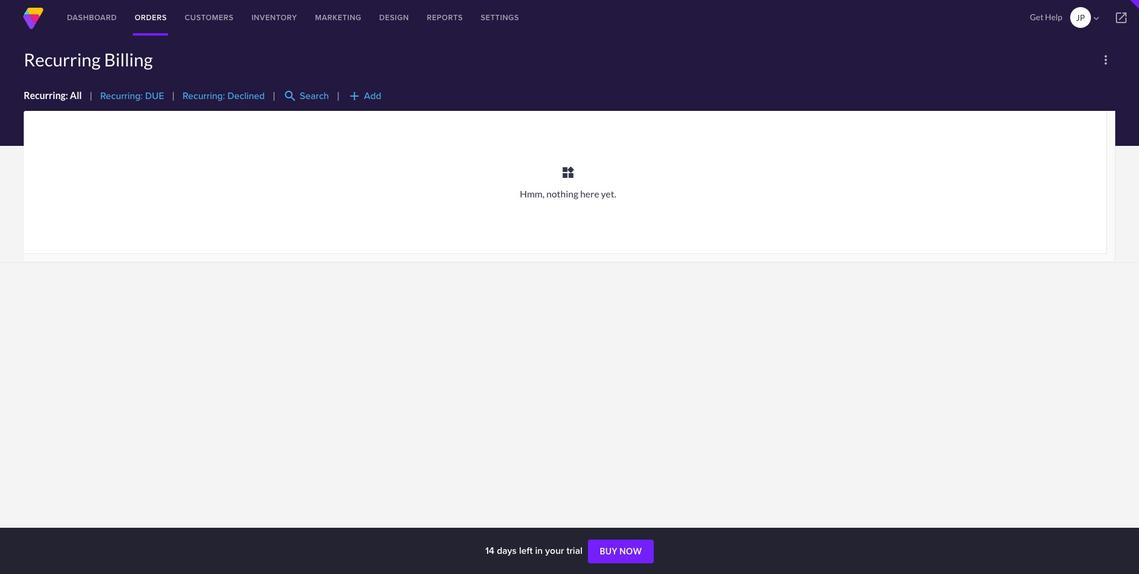 Task type: vqa. For each thing, say whether or not it's contained in the screenshot.
1st '|' from left
yes



Task type: describe. For each thing, give the bounding box(es) containing it.
recurring: for recurring: all
[[24, 90, 68, 101]]

inventory
[[252, 12, 297, 23]]

settings
[[481, 12, 519, 23]]

search
[[300, 89, 329, 103]]

hmm, nothing here yet.
[[520, 188, 616, 199]]

2 | from the left
[[172, 90, 175, 101]]

buy
[[600, 547, 618, 557]]

recurring
[[24, 49, 101, 70]]

yet.
[[601, 188, 616, 199]]

dashboard link
[[58, 0, 126, 36]]


[[1114, 11, 1129, 25]]

add add
[[347, 89, 381, 103]]

all
[[70, 90, 82, 101]]

orders
[[135, 12, 167, 23]]

left
[[519, 544, 533, 558]]

trial
[[567, 544, 583, 558]]

recurring: for recurring: declined
[[183, 89, 225, 103]]

dashboard
[[67, 12, 117, 23]]

recurring: declined link
[[183, 89, 265, 103]]

recurring billing
[[24, 49, 153, 70]]

now
[[620, 547, 642, 557]]

recurring: due
[[100, 89, 164, 103]]

get help
[[1030, 12, 1063, 22]]

billing
[[104, 49, 153, 70]]

here
[[580, 188, 599, 199]]

your
[[545, 544, 564, 558]]

days
[[497, 544, 517, 558]]

add
[[364, 89, 381, 103]]

recurring: due link
[[100, 89, 164, 103]]

customers
[[185, 12, 234, 23]]

get
[[1030, 12, 1044, 22]]

14 days left in your trial
[[485, 544, 585, 558]]

more_vert
[[1099, 53, 1113, 67]]

marketing
[[315, 12, 362, 23]]

nothing
[[546, 188, 578, 199]]



Task type: locate. For each thing, give the bounding box(es) containing it.
2 horizontal spatial recurring:
[[183, 89, 225, 103]]

buy now link
[[588, 540, 654, 564]]

14
[[485, 544, 494, 558]]


[[1091, 13, 1102, 24]]

search
[[283, 89, 297, 103]]

search search
[[283, 89, 329, 103]]

| left search
[[273, 90, 275, 101]]

recurring: all link
[[24, 90, 82, 101]]

recurring: all
[[24, 90, 82, 101]]

hmm,
[[520, 188, 545, 199]]

3 | from the left
[[273, 90, 275, 101]]

| left add
[[337, 90, 340, 101]]

more_vert button
[[1097, 50, 1115, 69]]

1 horizontal spatial recurring:
[[100, 89, 143, 103]]

help
[[1045, 12, 1063, 22]]

recurring:
[[100, 89, 143, 103], [183, 89, 225, 103], [24, 90, 68, 101]]

1 | from the left
[[90, 90, 92, 101]]

widgets
[[561, 166, 575, 180]]

 link
[[1104, 0, 1139, 36]]

recurring: left due
[[100, 89, 143, 103]]

recurring: declined
[[183, 89, 265, 103]]

reports
[[427, 12, 463, 23]]

0 horizontal spatial recurring:
[[24, 90, 68, 101]]

recurring: left all
[[24, 90, 68, 101]]

jp
[[1076, 12, 1085, 23]]

|
[[90, 90, 92, 101], [172, 90, 175, 101], [273, 90, 275, 101], [337, 90, 340, 101]]

| right all
[[90, 90, 92, 101]]

buy now
[[600, 547, 642, 557]]

design
[[379, 12, 409, 23]]

declined
[[228, 89, 265, 103]]

in
[[535, 544, 543, 558]]

add
[[347, 89, 362, 103]]

| right due
[[172, 90, 175, 101]]

recurring: for recurring: due
[[100, 89, 143, 103]]

4 | from the left
[[337, 90, 340, 101]]

recurring: left declined
[[183, 89, 225, 103]]

due
[[145, 89, 164, 103]]



